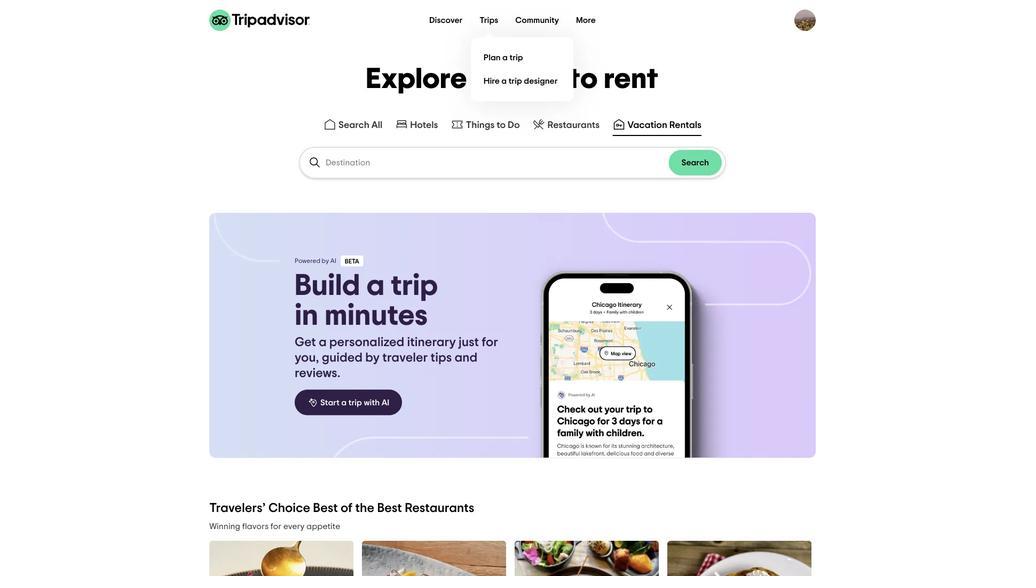 Task type: locate. For each thing, give the bounding box(es) containing it.
1 vertical spatial for
[[271, 523, 282, 531]]

a inside 'button'
[[341, 399, 347, 407]]

0 vertical spatial for
[[482, 336, 498, 349]]

beta
[[345, 259, 359, 265]]

trip inside 'button'
[[349, 399, 362, 407]]

to right designer
[[569, 65, 598, 94]]

menu
[[471, 37, 573, 101]]

rent
[[604, 65, 659, 94]]

search button
[[669, 150, 722, 176]]

for right "just"
[[482, 336, 498, 349]]

search all button
[[321, 116, 385, 136]]

of
[[341, 503, 353, 515]]

search search field down "do"
[[300, 148, 725, 178]]

1 vertical spatial to
[[497, 120, 506, 130]]

0 vertical spatial search
[[339, 120, 370, 130]]

tab list containing search all
[[0, 114, 1025, 138]]

a for build
[[367, 271, 385, 301]]

places
[[474, 65, 563, 94]]

and
[[455, 352, 478, 365]]

a inside get a personalized itinerary just for you, guided by traveler tips and reviews.
[[319, 336, 327, 349]]

menu containing plan a trip
[[471, 37, 573, 101]]

0 vertical spatial to
[[569, 65, 598, 94]]

search image
[[309, 157, 321, 169]]

a for hire
[[502, 77, 507, 85]]

discover button
[[421, 10, 471, 31]]

tripadvisor image
[[209, 10, 310, 31]]

0 vertical spatial restaurants
[[548, 120, 600, 130]]

0 horizontal spatial restaurants
[[405, 503, 474, 515]]

search search field down things to do
[[326, 158, 669, 168]]

a
[[503, 53, 508, 62], [502, 77, 507, 85], [367, 271, 385, 301], [319, 336, 327, 349], [341, 399, 347, 407]]

trip for plan a trip
[[510, 53, 523, 62]]

search
[[339, 120, 370, 130], [682, 159, 709, 167]]

1 vertical spatial ai
[[382, 399, 389, 407]]

hire a trip designer link
[[479, 69, 565, 93]]

0 vertical spatial by
[[322, 258, 329, 265]]

profile picture image
[[795, 10, 816, 31]]

explore places to rent
[[367, 65, 659, 94]]

to left "do"
[[497, 120, 506, 130]]

appetite
[[307, 523, 340, 531]]

0 horizontal spatial by
[[322, 258, 329, 265]]

minutes
[[325, 301, 428, 331]]

best
[[313, 503, 338, 515], [377, 503, 402, 515]]

1 horizontal spatial by
[[365, 352, 380, 365]]

ai
[[330, 258, 336, 265], [382, 399, 389, 407]]

1 vertical spatial restaurants
[[405, 503, 474, 515]]

0 horizontal spatial ai
[[330, 258, 336, 265]]

search down rentals
[[682, 159, 709, 167]]

search left all
[[339, 120, 370, 130]]

search for search
[[682, 159, 709, 167]]

vacation rentals button
[[611, 116, 704, 136]]

you,
[[295, 352, 319, 365]]

a right hire
[[502, 77, 507, 85]]

a right start
[[341, 399, 347, 407]]

do
[[508, 120, 520, 130]]

1 horizontal spatial to
[[569, 65, 598, 94]]

a right plan
[[503, 53, 508, 62]]

hotels link
[[395, 118, 438, 131]]

restaurants
[[548, 120, 600, 130], [405, 503, 474, 515]]

to
[[569, 65, 598, 94], [497, 120, 506, 130]]

more
[[576, 16, 596, 25]]

vacation
[[628, 120, 667, 130]]

1 horizontal spatial restaurants
[[548, 120, 600, 130]]

0 horizontal spatial to
[[497, 120, 506, 130]]

a right 'get'
[[319, 336, 327, 349]]

0 vertical spatial ai
[[330, 258, 336, 265]]

hotels
[[410, 120, 438, 130]]

0 horizontal spatial best
[[313, 503, 338, 515]]

0 horizontal spatial search
[[339, 120, 370, 130]]

ai left the beta
[[330, 258, 336, 265]]

trip
[[510, 53, 523, 62], [509, 77, 522, 85], [391, 271, 438, 301], [349, 399, 362, 407]]

a inside build a trip in minutes
[[367, 271, 385, 301]]

travelers'
[[209, 503, 266, 515]]

2 best from the left
[[377, 503, 402, 515]]

1 horizontal spatial ai
[[382, 399, 389, 407]]

choice
[[268, 503, 310, 515]]

for left every on the bottom of the page
[[271, 523, 282, 531]]

Search search field
[[300, 148, 725, 178], [326, 158, 669, 168]]

search all
[[339, 120, 383, 130]]

start a trip with ai button
[[295, 390, 402, 416]]

trip inside build a trip in minutes
[[391, 271, 438, 301]]

a for plan
[[503, 53, 508, 62]]

in
[[295, 301, 318, 331]]

a right build
[[367, 271, 385, 301]]

ai right with
[[382, 399, 389, 407]]

best up appetite
[[313, 503, 338, 515]]

1 horizontal spatial for
[[482, 336, 498, 349]]

more button
[[568, 10, 605, 31]]

start a trip with ai
[[320, 399, 389, 407]]

tab list
[[0, 114, 1025, 138]]

by down personalized
[[365, 352, 380, 365]]

start
[[320, 399, 340, 407]]

by right powered
[[322, 258, 329, 265]]

things to do link
[[451, 118, 520, 131]]

plan a trip
[[484, 53, 523, 62]]

restaurants link
[[533, 118, 600, 131]]

1 horizontal spatial search
[[682, 159, 709, 167]]

1 horizontal spatial best
[[377, 503, 402, 515]]

powered
[[295, 258, 320, 265]]

plan a trip link
[[479, 46, 565, 69]]

0 horizontal spatial for
[[271, 523, 282, 531]]

tips
[[431, 352, 452, 365]]

flavors
[[242, 523, 269, 531]]

things to do button
[[449, 116, 522, 136]]

powered by ai
[[295, 258, 336, 265]]

things to do
[[466, 120, 520, 130]]

1 vertical spatial search
[[682, 159, 709, 167]]

build
[[295, 271, 360, 301]]

for
[[482, 336, 498, 349], [271, 523, 282, 531]]

winning
[[209, 523, 240, 531]]

ai inside 'button'
[[382, 399, 389, 407]]

best right the
[[377, 503, 402, 515]]

by
[[322, 258, 329, 265], [365, 352, 380, 365]]

1 vertical spatial by
[[365, 352, 380, 365]]

reviews.
[[295, 367, 340, 380]]



Task type: vqa. For each thing, say whether or not it's contained in the screenshot.
SEARCH IMAGE
yes



Task type: describe. For each thing, give the bounding box(es) containing it.
for inside get a personalized itinerary just for you, guided by traveler tips and reviews.
[[482, 336, 498, 349]]

a for get
[[319, 336, 327, 349]]

with
[[364, 399, 380, 407]]

vacation rentals link
[[613, 118, 702, 131]]

search search field containing search
[[300, 148, 725, 178]]

trip for build a trip in minutes
[[391, 271, 438, 301]]

community
[[516, 16, 559, 25]]

1 best from the left
[[313, 503, 338, 515]]

trip for start a trip with ai
[[349, 399, 362, 407]]

things
[[466, 120, 495, 130]]

the
[[355, 503, 374, 515]]

all
[[372, 120, 383, 130]]

hire a trip designer
[[484, 77, 558, 85]]

just
[[459, 336, 479, 349]]

build a trip in minutes
[[295, 271, 438, 331]]

search for search all
[[339, 120, 370, 130]]

rentals
[[670, 120, 702, 130]]

designer
[[524, 77, 558, 85]]

plan
[[484, 53, 501, 62]]

discover
[[429, 16, 463, 25]]

trips button
[[471, 10, 507, 31]]

traveler
[[383, 352, 428, 365]]

restaurants inside button
[[548, 120, 600, 130]]

hire
[[484, 77, 500, 85]]

to inside things to do link
[[497, 120, 506, 130]]

get a personalized itinerary just for you, guided by traveler tips and reviews.
[[295, 336, 498, 380]]

community button
[[507, 10, 568, 31]]

trips
[[480, 16, 498, 25]]

a for start
[[341, 399, 347, 407]]

trip for hire a trip designer
[[509, 77, 522, 85]]

hotels button
[[393, 116, 440, 136]]

guided
[[322, 352, 363, 365]]

by inside get a personalized itinerary just for you, guided by traveler tips and reviews.
[[365, 352, 380, 365]]

winning flavors for every appetite
[[209, 523, 340, 531]]

get
[[295, 336, 316, 349]]

explore
[[367, 65, 468, 94]]

itinerary
[[407, 336, 456, 349]]

restaurants button
[[531, 116, 602, 136]]

travelers' choice best of the best restaurants
[[209, 503, 474, 515]]

personalized
[[329, 336, 404, 349]]

vacation rentals
[[628, 120, 702, 130]]

every
[[283, 523, 305, 531]]



